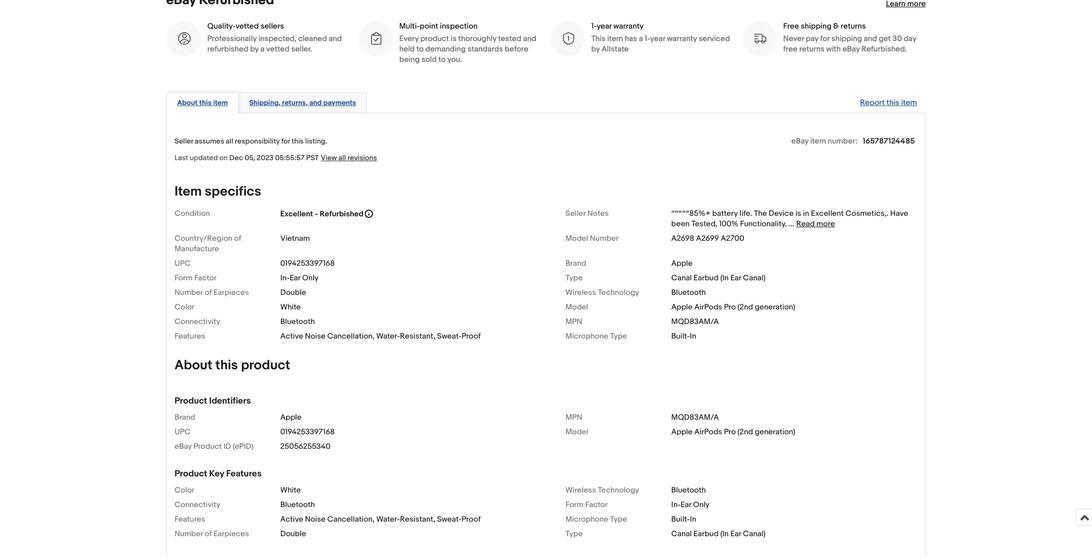 Task type: vqa. For each thing, say whether or not it's contained in the screenshot.


Task type: locate. For each thing, give the bounding box(es) containing it.
a2700
[[721, 234, 744, 243]]

about up product identifiers
[[175, 357, 212, 374]]

2 built- from the top
[[671, 515, 690, 525]]

a right has at the top
[[639, 34, 643, 44]]

2 model from the top
[[566, 302, 588, 312]]

is
[[451, 34, 457, 44], [796, 209, 801, 219]]

1 vertical spatial active noise cancellation, water-resistant, sweat-proof
[[280, 515, 481, 525]]

brand
[[566, 259, 586, 268], [175, 413, 195, 423]]

and up before
[[523, 34, 536, 44]]

to
[[417, 44, 424, 54], [438, 55, 446, 64]]

to down demanding
[[438, 55, 446, 64]]

for
[[820, 34, 830, 44], [281, 137, 290, 146]]

1- right has at the top
[[645, 34, 650, 44]]

1 horizontal spatial returns
[[841, 21, 866, 31]]

1 by from the left
[[250, 44, 259, 54]]

all up on
[[226, 137, 233, 146]]

shipping down & on the right
[[831, 34, 862, 44]]

seller for seller notes
[[566, 209, 586, 219]]

canal
[[671, 273, 692, 283], [671, 529, 692, 539]]

2 earbud from the top
[[694, 529, 719, 539]]

1 double from the top
[[280, 288, 306, 298]]

0 vertical spatial vetted
[[236, 21, 259, 31]]

water-
[[376, 331, 400, 341], [376, 515, 400, 525]]

1 vertical spatial technology
[[598, 486, 639, 496]]

item up assumes
[[213, 98, 228, 107]]

this right report
[[887, 98, 900, 108]]

earpieces
[[213, 288, 249, 298], [213, 529, 249, 539]]

shipping, returns, and payments button
[[249, 98, 356, 108]]

1 vertical spatial brand
[[175, 413, 195, 423]]

0 vertical spatial model
[[566, 234, 588, 243]]

0 horizontal spatial all
[[226, 137, 233, 146]]

2 vertical spatial number
[[175, 529, 203, 539]]

1 (2nd from the top
[[738, 302, 753, 312]]

1 horizontal spatial for
[[820, 34, 830, 44]]

about up assumes
[[177, 98, 198, 107]]

bluetooth
[[671, 288, 706, 298], [280, 317, 315, 327], [671, 486, 706, 496], [280, 500, 315, 510]]

0 vertical spatial built-in
[[671, 331, 696, 341]]

year right has at the top
[[650, 34, 665, 44]]

2 by from the left
[[591, 44, 600, 54]]

connectivity
[[175, 317, 220, 327], [175, 500, 220, 510]]

and left get
[[864, 34, 877, 44]]

by inside quality-vetted sellers professionally inspected, cleaned and refurbished by a vetted seller.
[[250, 44, 259, 54]]

earpieces for wireless technology
[[213, 288, 249, 298]]

(2nd for 0194253397168
[[738, 427, 753, 437]]

2 microphone from the top
[[566, 515, 608, 525]]

number of earpieces for type
[[175, 529, 249, 539]]

a down the inspected,
[[260, 44, 265, 54]]

features
[[175, 331, 205, 341], [226, 469, 262, 479], [175, 515, 205, 525]]

2 noise from the top
[[305, 515, 326, 525]]

2023
[[257, 153, 273, 162]]

warranty up has at the top
[[613, 21, 644, 31]]

0194253397168 up 25056255340
[[280, 427, 335, 437]]

1 airpods from the top
[[694, 302, 722, 312]]

tab list containing about this item
[[166, 90, 926, 113]]

0 vertical spatial only
[[302, 273, 319, 283]]

seller for seller assumes all responsibility for this listing.
[[175, 137, 193, 146]]

in
[[690, 331, 696, 341], [690, 515, 696, 525]]

1 horizontal spatial brand
[[566, 259, 586, 268]]

2 with details__icon image from the left
[[369, 32, 383, 46]]

2 canal) from the top
[[743, 529, 766, 539]]

2 upc from the top
[[175, 427, 191, 437]]

about this item
[[177, 98, 228, 107]]

0 vertical spatial (in
[[720, 273, 729, 283]]

1 vertical spatial shipping
[[831, 34, 862, 44]]

returns down pay
[[799, 44, 825, 54]]

2 color from the top
[[175, 486, 195, 496]]

1 vertical spatial (in
[[720, 529, 729, 539]]

(2nd for white
[[738, 302, 753, 312]]

report this item link
[[855, 93, 922, 113]]

brand down model number
[[566, 259, 586, 268]]

1 horizontal spatial excellent
[[811, 209, 844, 219]]

apple airpods pro (2nd generation) for white
[[671, 302, 795, 312]]

2 wireless technology from the top
[[566, 486, 639, 496]]

1 vertical spatial all
[[338, 153, 346, 162]]

read more
[[796, 219, 835, 229]]

1 canal earbud (in ear canal) from the top
[[671, 273, 766, 283]]

1 in from the top
[[690, 331, 696, 341]]

1 white from the top
[[280, 302, 301, 312]]

1 horizontal spatial all
[[338, 153, 346, 162]]

sold
[[421, 55, 437, 64]]

item specifics
[[175, 184, 261, 200]]

1 canal from the top
[[671, 273, 692, 283]]

0 vertical spatial generation)
[[755, 302, 795, 312]]

the
[[754, 209, 767, 219]]

1 vertical spatial in
[[690, 515, 696, 525]]

0 horizontal spatial 1-
[[591, 21, 597, 31]]

1 vertical spatial ebay
[[791, 136, 809, 146]]

technology for double
[[598, 288, 639, 298]]

a
[[639, 34, 643, 44], [260, 44, 265, 54]]

1 number of earpieces from the top
[[175, 288, 249, 298]]

1 vertical spatial is
[[796, 209, 801, 219]]

1 active from the top
[[280, 331, 303, 341]]

in
[[803, 209, 809, 219]]

1 proof from the top
[[462, 331, 481, 341]]

canal earbud (in ear canal) for product key features
[[671, 529, 766, 539]]

1 connectivity from the top
[[175, 317, 220, 327]]

apple
[[671, 259, 693, 268], [671, 302, 693, 312], [280, 413, 302, 423], [671, 427, 693, 437]]

0 vertical spatial microphone type
[[566, 331, 627, 341]]

is inside 'multi-point inspection every product is thoroughly tested and held to demanding standards before being sold to you.'
[[451, 34, 457, 44]]

pro for 0194253397168
[[724, 427, 736, 437]]

2 technology from the top
[[598, 486, 639, 496]]

product left id
[[193, 442, 222, 452]]

1 vertical spatial microphone
[[566, 515, 608, 525]]

with details__icon image left free
[[753, 32, 767, 46]]

1 vertical spatial mpn
[[566, 413, 582, 423]]

1 horizontal spatial is
[[796, 209, 801, 219]]

returns right & on the right
[[841, 21, 866, 31]]

and inside quality-vetted sellers professionally inspected, cleaned and refurbished by a vetted seller.
[[329, 34, 342, 44]]

2 pro from the top
[[724, 427, 736, 437]]

product
[[175, 396, 207, 406], [193, 442, 222, 452], [175, 469, 207, 479]]

1 microphone type from the top
[[566, 331, 627, 341]]

by down professionally
[[250, 44, 259, 54]]

1 mpn from the top
[[566, 317, 582, 327]]

0 horizontal spatial seller
[[175, 137, 193, 146]]

1 vertical spatial built-in
[[671, 515, 696, 525]]

report
[[860, 98, 885, 108]]

1 vertical spatial factor
[[585, 500, 608, 510]]

1 horizontal spatial to
[[438, 55, 446, 64]]

generation) for white
[[755, 302, 795, 312]]

"""""85%+
[[671, 209, 711, 219]]

last
[[175, 153, 188, 162]]

2 resistant, from the top
[[400, 515, 435, 525]]

excellent up more
[[811, 209, 844, 219]]

country/region
[[175, 234, 232, 243]]

0 vertical spatial 1-
[[591, 21, 597, 31]]

2 canal from the top
[[671, 529, 692, 539]]

id
[[224, 442, 231, 452]]

point
[[420, 21, 438, 31]]

1 horizontal spatial form factor
[[566, 500, 608, 510]]

with details__icon image left 'this'
[[561, 32, 575, 46]]

refurbished
[[207, 44, 248, 54]]

0 vertical spatial apple airpods pro (2nd generation)
[[671, 302, 795, 312]]

year up 'this'
[[597, 21, 612, 31]]

1 vertical spatial microphone type
[[566, 515, 627, 525]]

ebay right with
[[843, 44, 860, 54]]

1 (in from the top
[[720, 273, 729, 283]]

2 wireless from the top
[[566, 486, 596, 496]]

form factor
[[175, 273, 217, 283], [566, 500, 608, 510]]

0 horizontal spatial for
[[281, 137, 290, 146]]

wireless
[[566, 288, 596, 298], [566, 486, 596, 496]]

canal) for product key features
[[743, 529, 766, 539]]

product down point
[[420, 34, 449, 44]]

0 horizontal spatial vetted
[[236, 21, 259, 31]]

1 earpieces from the top
[[213, 288, 249, 298]]

1 vertical spatial a
[[260, 44, 265, 54]]

1 technology from the top
[[598, 288, 639, 298]]

2 connectivity from the top
[[175, 500, 220, 510]]

microphone type
[[566, 331, 627, 341], [566, 515, 627, 525]]

1 vertical spatial upc
[[175, 427, 191, 437]]

1-
[[591, 21, 597, 31], [645, 34, 650, 44]]

2 active noise cancellation, water-resistant, sweat-proof from the top
[[280, 515, 481, 525]]

proof
[[462, 331, 481, 341], [462, 515, 481, 525]]

tested
[[498, 34, 521, 44]]

0 vertical spatial of
[[234, 234, 241, 243]]

cleaned
[[298, 34, 327, 44]]

ebay
[[843, 44, 860, 54], [791, 136, 809, 146], [175, 442, 192, 452]]

1- up 'this'
[[591, 21, 597, 31]]

cosmetics,.
[[846, 209, 889, 219]]

seller notes
[[566, 209, 609, 219]]

0 vertical spatial water-
[[376, 331, 400, 341]]

mqd83am/a for bluetooth
[[671, 317, 719, 327]]

1 with details__icon image from the left
[[177, 32, 191, 46]]

0 vertical spatial in
[[690, 331, 696, 341]]

double
[[280, 288, 306, 298], [280, 529, 306, 539]]

ebay left number:
[[791, 136, 809, 146]]

1 vertical spatial generation)
[[755, 427, 795, 437]]

1 horizontal spatial year
[[650, 34, 665, 44]]

seller up last
[[175, 137, 193, 146]]

2 mqd83am/a from the top
[[671, 413, 719, 423]]

2 earpieces from the top
[[213, 529, 249, 539]]

1 0194253397168 from the top
[[280, 259, 335, 268]]

white for model
[[280, 302, 301, 312]]

by down 'this'
[[591, 44, 600, 54]]

2 built-in from the top
[[671, 515, 696, 525]]

ebay for 165787124485
[[791, 136, 809, 146]]

1 wireless from the top
[[566, 288, 596, 298]]

2 horizontal spatial ebay
[[843, 44, 860, 54]]

item left number:
[[810, 136, 826, 146]]

technology
[[598, 288, 639, 298], [598, 486, 639, 496]]

item right report
[[901, 98, 917, 108]]

0 vertical spatial earbud
[[694, 273, 719, 283]]

with
[[826, 44, 841, 54]]

with details__icon image for professionally inspected, cleaned and refurbished by a vetted seller.
[[177, 32, 191, 46]]

0 vertical spatial canal)
[[743, 273, 766, 283]]

2 mpn from the top
[[566, 413, 582, 423]]

1 vertical spatial airpods
[[694, 427, 722, 437]]

1 built-in from the top
[[671, 331, 696, 341]]

1 horizontal spatial 1-
[[645, 34, 650, 44]]

and right "cleaned"
[[329, 34, 342, 44]]

mpn for apple
[[566, 413, 582, 423]]

1 vertical spatial model
[[566, 302, 588, 312]]

0 horizontal spatial year
[[597, 21, 612, 31]]

1 vertical spatial canal)
[[743, 529, 766, 539]]

vetted
[[236, 21, 259, 31], [266, 44, 290, 54]]

for right pay
[[820, 34, 830, 44]]

all right the view on the top left of page
[[338, 153, 346, 162]]

in-
[[280, 273, 290, 283], [671, 500, 681, 510]]

this up identifiers at the bottom
[[215, 357, 238, 374]]

1 horizontal spatial only
[[693, 500, 710, 510]]

1 vertical spatial warranty
[[667, 34, 697, 44]]

0 vertical spatial canal
[[671, 273, 692, 283]]

2 canal earbud (in ear canal) from the top
[[671, 529, 766, 539]]

0 vertical spatial double
[[280, 288, 306, 298]]

1 vertical spatial number
[[175, 288, 203, 298]]

2 vertical spatial ebay
[[175, 442, 192, 452]]

vietnam
[[280, 234, 310, 243]]

0 vertical spatial a
[[639, 34, 643, 44]]

ebay for (epid)
[[175, 442, 192, 452]]

1 vertical spatial resistant,
[[400, 515, 435, 525]]

seller
[[175, 137, 193, 146], [566, 209, 586, 219]]

2 apple airpods pro (2nd generation) from the top
[[671, 427, 795, 437]]

connectivity for form factor
[[175, 500, 220, 510]]

1 mqd83am/a from the top
[[671, 317, 719, 327]]

wireless technology for double
[[566, 288, 639, 298]]

1 vertical spatial canal
[[671, 529, 692, 539]]

condition
[[175, 209, 210, 219]]

model for 0194253397168
[[566, 427, 588, 437]]

ebay inside free shipping & returns never pay for shipping and get 30 day free returns with ebay refurbished.
[[843, 44, 860, 54]]

1 vertical spatial mqd83am/a
[[671, 413, 719, 423]]

for up 05:55:57
[[281, 137, 290, 146]]

with details__icon image for never pay for shipping and get 30 day free returns with ebay refurbished.
[[753, 32, 767, 46]]

seller left notes
[[566, 209, 586, 219]]

for inside free shipping & returns never pay for shipping and get 30 day free returns with ebay refurbished.
[[820, 34, 830, 44]]

0 vertical spatial airpods
[[694, 302, 722, 312]]

mqd83am/a
[[671, 317, 719, 327], [671, 413, 719, 423]]

this up assumes
[[199, 98, 212, 107]]

0 horizontal spatial returns
[[799, 44, 825, 54]]

2 0194253397168 from the top
[[280, 427, 335, 437]]

product inside 'multi-point inspection every product is thoroughly tested and held to demanding standards before being sold to you.'
[[420, 34, 449, 44]]

2 double from the top
[[280, 529, 306, 539]]

2 active from the top
[[280, 515, 303, 525]]

1 vertical spatial cancellation,
[[327, 515, 375, 525]]

0 vertical spatial active noise cancellation, water-resistant, sweat-proof
[[280, 331, 481, 341]]

about inside button
[[177, 98, 198, 107]]

2 vertical spatial of
[[205, 529, 212, 539]]

ebay left id
[[175, 442, 192, 452]]

0 vertical spatial mpn
[[566, 317, 582, 327]]

double for type
[[280, 529, 306, 539]]

0 horizontal spatial is
[[451, 34, 457, 44]]

1 vertical spatial (2nd
[[738, 427, 753, 437]]

product left identifiers at the bottom
[[175, 396, 207, 406]]

with details__icon image
[[177, 32, 191, 46], [369, 32, 383, 46], [561, 32, 575, 46], [753, 32, 767, 46]]

1 upc from the top
[[175, 259, 191, 268]]

1 horizontal spatial ebay
[[791, 136, 809, 146]]

listing.
[[305, 137, 327, 146]]

2 white from the top
[[280, 486, 301, 496]]

upc up ebay product id (epid)
[[175, 427, 191, 437]]

by
[[250, 44, 259, 54], [591, 44, 600, 54]]

0 vertical spatial 0194253397168
[[280, 259, 335, 268]]

about for about this product
[[175, 357, 212, 374]]

2 airpods from the top
[[694, 427, 722, 437]]

item inside report this item 'link'
[[901, 98, 917, 108]]

vetted down the inspected,
[[266, 44, 290, 54]]

is inside """""85%+ battery life. the device is in excellent cosmetics,. have been tested, 100% functionality. ...
[[796, 209, 801, 219]]

refurbished.
[[862, 44, 907, 54]]

1 vertical spatial year
[[650, 34, 665, 44]]

100%
[[719, 219, 738, 229]]

0 vertical spatial microphone
[[566, 331, 608, 341]]

2 (in from the top
[[720, 529, 729, 539]]

0 vertical spatial year
[[597, 21, 612, 31]]

1 cancellation, from the top
[[327, 331, 375, 341]]

apple airpods pro (2nd generation)
[[671, 302, 795, 312], [671, 427, 795, 437]]

upc down the "manufacture"
[[175, 259, 191, 268]]

1 vertical spatial apple airpods pro (2nd generation)
[[671, 427, 795, 437]]

0 vertical spatial to
[[417, 44, 424, 54]]

1 horizontal spatial vetted
[[266, 44, 290, 54]]

generation)
[[755, 302, 795, 312], [755, 427, 795, 437]]

1 earbud from the top
[[694, 273, 719, 283]]

of inside country/region of manufacture
[[234, 234, 241, 243]]

0 horizontal spatial form
[[175, 273, 193, 283]]

0 vertical spatial product
[[420, 34, 449, 44]]

canal for product key features
[[671, 529, 692, 539]]

to right 'held'
[[417, 44, 424, 54]]

0 vertical spatial factor
[[194, 273, 217, 283]]

excellent left -
[[280, 209, 313, 219]]

4 with details__icon image from the left
[[753, 32, 767, 46]]

2 generation) from the top
[[755, 427, 795, 437]]

warranty left serviced
[[667, 34, 697, 44]]

only
[[302, 273, 319, 283], [693, 500, 710, 510]]

is left in
[[796, 209, 801, 219]]

3 model from the top
[[566, 427, 588, 437]]

0194253397168 down vietnam at the left
[[280, 259, 335, 268]]

1 apple airpods pro (2nd generation) from the top
[[671, 302, 795, 312]]

is for device
[[796, 209, 801, 219]]

1 model from the top
[[566, 234, 588, 243]]

warranty
[[613, 21, 644, 31], [667, 34, 697, 44]]

brand down product identifiers
[[175, 413, 195, 423]]

0 vertical spatial form
[[175, 273, 193, 283]]

identifiers
[[209, 396, 251, 406]]

vetted up professionally
[[236, 21, 259, 31]]

with details__icon image left refurbished
[[177, 32, 191, 46]]

shipping up pay
[[801, 21, 832, 31]]

cancellation,
[[327, 331, 375, 341], [327, 515, 375, 525]]

pro
[[724, 302, 736, 312], [724, 427, 736, 437]]

2 in from the top
[[690, 515, 696, 525]]

0 vertical spatial upc
[[175, 259, 191, 268]]

2 (2nd from the top
[[738, 427, 753, 437]]

shipping,
[[249, 98, 280, 107]]

2 vertical spatial product
[[175, 469, 207, 479]]

1 noise from the top
[[305, 331, 326, 341]]

this inside report this item 'link'
[[887, 98, 900, 108]]

noise
[[305, 331, 326, 341], [305, 515, 326, 525]]

1 wireless technology from the top
[[566, 288, 639, 298]]

upc for model
[[175, 427, 191, 437]]

by inside 1-year warranty this item has a 1-year warranty serviced by allstate
[[591, 44, 600, 54]]

is for product
[[451, 34, 457, 44]]

is up demanding
[[451, 34, 457, 44]]

1 vertical spatial 1-
[[645, 34, 650, 44]]

revisions
[[348, 153, 377, 162]]

product up identifiers at the bottom
[[241, 357, 290, 374]]

1 vertical spatial color
[[175, 486, 195, 496]]

every
[[399, 34, 419, 44]]

1 vertical spatial number of earpieces
[[175, 529, 249, 539]]

item up allstate
[[607, 34, 623, 44]]

built-in
[[671, 331, 696, 341], [671, 515, 696, 525]]

1 horizontal spatial in-ear only
[[671, 500, 710, 510]]

this inside the 'about this item' button
[[199, 98, 212, 107]]

color
[[175, 302, 195, 312], [175, 486, 195, 496]]

has
[[625, 34, 637, 44]]

1 pro from the top
[[724, 302, 736, 312]]

0 vertical spatial mqd83am/a
[[671, 317, 719, 327]]

1 vertical spatial wireless technology
[[566, 486, 639, 496]]

3 with details__icon image from the left
[[561, 32, 575, 46]]

1 canal) from the top
[[743, 273, 766, 283]]

canal earbud (in ear canal) for item specifics
[[671, 273, 766, 283]]

number
[[590, 234, 619, 243], [175, 288, 203, 298], [175, 529, 203, 539]]

and right returns,
[[309, 98, 322, 107]]

1 color from the top
[[175, 302, 195, 312]]

2 number of earpieces from the top
[[175, 529, 249, 539]]

wireless for double
[[566, 288, 596, 298]]

0 horizontal spatial product
[[241, 357, 290, 374]]

tab list
[[166, 90, 926, 113]]

1 vertical spatial seller
[[566, 209, 586, 219]]

of for wireless
[[205, 288, 212, 298]]

1 generation) from the top
[[755, 302, 795, 312]]

-
[[315, 209, 318, 219]]

with details__icon image left 'held'
[[369, 32, 383, 46]]

1 vertical spatial pro
[[724, 427, 736, 437]]

product left key
[[175, 469, 207, 479]]

multi-
[[399, 21, 420, 31]]

0194253397168 for brand
[[280, 259, 335, 268]]

0 vertical spatial proof
[[462, 331, 481, 341]]

0194253397168
[[280, 259, 335, 268], [280, 427, 335, 437]]

white
[[280, 302, 301, 312], [280, 486, 301, 496]]



Task type: describe. For each thing, give the bounding box(es) containing it.
0 vertical spatial number
[[590, 234, 619, 243]]

mpn for bluetooth
[[566, 317, 582, 327]]

serviced
[[699, 34, 730, 44]]

number for wireless technology
[[175, 288, 203, 298]]

seller assumes all responsibility for this listing.
[[175, 137, 327, 146]]

airpods for white
[[694, 302, 722, 312]]

canal) for item specifics
[[743, 273, 766, 283]]

read more button
[[796, 219, 835, 229]]

color for wireless technology
[[175, 486, 195, 496]]

1 horizontal spatial warranty
[[667, 34, 697, 44]]

1 vertical spatial vetted
[[266, 44, 290, 54]]

2 proof from the top
[[462, 515, 481, 525]]

item
[[175, 184, 202, 200]]

payments
[[323, 98, 356, 107]]

2 vertical spatial features
[[175, 515, 205, 525]]

0 vertical spatial shipping
[[801, 21, 832, 31]]

day
[[904, 34, 916, 44]]

1 vertical spatial product
[[193, 442, 222, 452]]

earpieces for type
[[213, 529, 249, 539]]

1 vertical spatial to
[[438, 55, 446, 64]]

1 water- from the top
[[376, 331, 400, 341]]

get
[[879, 34, 891, 44]]

sellers
[[261, 21, 284, 31]]

a inside quality-vetted sellers professionally inspected, cleaned and refurbished by a vetted seller.
[[260, 44, 265, 54]]

product key features
[[175, 469, 262, 479]]

with details__icon image for this item has a 1-year warranty serviced by allstate
[[561, 32, 575, 46]]

about this product
[[175, 357, 290, 374]]

with details__icon image for every product is thoroughly tested and held to demanding standards before being sold to you.
[[369, 32, 383, 46]]

been
[[671, 219, 690, 229]]

multi-point inspection every product is thoroughly tested and held to demanding standards before being sold to you.
[[399, 21, 536, 64]]

1 vertical spatial only
[[693, 500, 710, 510]]

on
[[219, 153, 228, 162]]

white for wireless technology
[[280, 486, 301, 496]]

dec
[[229, 153, 243, 162]]

1 sweat- from the top
[[437, 331, 462, 341]]

number:
[[828, 136, 858, 146]]

ebay item number: 165787124485
[[791, 136, 915, 146]]

apple airpods pro (2nd generation) for 0194253397168
[[671, 427, 795, 437]]

seller.
[[291, 44, 312, 54]]

2 microphone type from the top
[[566, 515, 627, 525]]

about this item button
[[177, 98, 228, 108]]

life.
[[740, 209, 752, 219]]

free
[[783, 44, 798, 54]]

earbud for item specifics
[[694, 273, 719, 283]]

this for report this item
[[887, 98, 900, 108]]

color for model
[[175, 302, 195, 312]]

notes
[[587, 209, 609, 219]]

and inside free shipping & returns never pay for shipping and get 30 day free returns with ebay refurbished.
[[864, 34, 877, 44]]

view all revisions link
[[319, 153, 377, 163]]

airpods for 0194253397168
[[694, 427, 722, 437]]

about for about this item
[[177, 98, 198, 107]]

"""""85%+ battery life. the device is in excellent cosmetics,. have been tested, 100% functionality. ...
[[671, 209, 908, 229]]

model number
[[566, 234, 619, 243]]

number of earpieces for wireless technology
[[175, 288, 249, 298]]

more
[[817, 219, 835, 229]]

quality-vetted sellers professionally inspected, cleaned and refurbished by a vetted seller.
[[207, 21, 342, 54]]

30
[[893, 34, 902, 44]]

1 vertical spatial form
[[566, 500, 584, 510]]

you.
[[447, 55, 462, 64]]

(epid)
[[233, 442, 253, 452]]

product identifiers
[[175, 396, 251, 406]]

manufacture
[[175, 244, 219, 254]]

model for white
[[566, 302, 588, 312]]

product for key
[[175, 469, 207, 479]]

quality-
[[207, 21, 236, 31]]

free
[[783, 21, 799, 31]]

0 horizontal spatial warranty
[[613, 21, 644, 31]]

updated
[[190, 153, 218, 162]]

wireless technology for white
[[566, 486, 639, 496]]

this up 05:55:57
[[292, 137, 304, 146]]

never
[[783, 34, 804, 44]]

before
[[505, 44, 528, 54]]

earbud for product key features
[[694, 529, 719, 539]]

responsibility
[[235, 137, 280, 146]]

ebay product id (epid)
[[175, 442, 253, 452]]

assumes
[[195, 137, 224, 146]]

canal for item specifics
[[671, 273, 692, 283]]

1 vertical spatial for
[[281, 137, 290, 146]]

battery
[[712, 209, 738, 219]]

0 horizontal spatial brand
[[175, 413, 195, 423]]

and inside shipping, returns, and payments button
[[309, 98, 322, 107]]

0 horizontal spatial factor
[[194, 273, 217, 283]]

item inside the 'about this item' button
[[213, 98, 228, 107]]

0194253397168 for model
[[280, 427, 335, 437]]

shipping, returns, and payments
[[249, 98, 356, 107]]

05:55:57
[[275, 153, 305, 162]]

technology for white
[[598, 486, 639, 496]]

0 horizontal spatial excellent
[[280, 209, 313, 219]]

view
[[321, 153, 337, 162]]

item inside 1-year warranty this item has a 1-year warranty serviced by allstate
[[607, 34, 623, 44]]

free shipping & returns never pay for shipping and get 30 day free returns with ebay refurbished.
[[783, 21, 916, 54]]

0 vertical spatial brand
[[566, 259, 586, 268]]

tested,
[[691, 219, 717, 229]]

1 vertical spatial features
[[226, 469, 262, 479]]

0 vertical spatial returns
[[841, 21, 866, 31]]

excellent - refurbished
[[280, 209, 364, 219]]

generation) for 0194253397168
[[755, 427, 795, 437]]

excellent inside """""85%+ battery life. the device is in excellent cosmetics,. have been tested, 100% functionality. ...
[[811, 209, 844, 219]]

and inside 'multi-point inspection every product is thoroughly tested and held to demanding standards before being sold to you.'
[[523, 34, 536, 44]]

(in for item specifics
[[720, 273, 729, 283]]

a inside 1-year warranty this item has a 1-year warranty serviced by allstate
[[639, 34, 643, 44]]

1 built- from the top
[[671, 331, 690, 341]]

this
[[591, 34, 606, 44]]

0 horizontal spatial only
[[302, 273, 319, 283]]

05,
[[245, 153, 255, 162]]

1 vertical spatial product
[[241, 357, 290, 374]]

demanding
[[425, 44, 466, 54]]

0 horizontal spatial to
[[417, 44, 424, 54]]

mqd83am/a for apple
[[671, 413, 719, 423]]

standards
[[468, 44, 503, 54]]

2 water- from the top
[[376, 515, 400, 525]]

inspected,
[[258, 34, 296, 44]]

thoroughly
[[458, 34, 497, 44]]

2 cancellation, from the top
[[327, 515, 375, 525]]

pst
[[306, 153, 319, 162]]

&
[[833, 21, 839, 31]]

1 resistant, from the top
[[400, 331, 435, 341]]

1 horizontal spatial in-
[[671, 500, 681, 510]]

being
[[399, 55, 420, 64]]

a2698
[[671, 234, 694, 243]]

0 horizontal spatial in-
[[280, 273, 290, 283]]

0 vertical spatial features
[[175, 331, 205, 341]]

product for identifiers
[[175, 396, 207, 406]]

refurbished
[[320, 209, 364, 219]]

allstate
[[602, 44, 629, 54]]

1-year warranty this item has a 1-year warranty serviced by allstate
[[591, 21, 730, 54]]

wireless for white
[[566, 486, 596, 496]]

connectivity for mpn
[[175, 317, 220, 327]]

last updated on dec 05, 2023 05:55:57 pst view all revisions
[[175, 153, 377, 162]]

1 vertical spatial returns
[[799, 44, 825, 54]]

this for about this product
[[215, 357, 238, 374]]

a2698 a2699 a2700
[[671, 234, 744, 243]]

report this item
[[860, 98, 917, 108]]

pro for white
[[724, 302, 736, 312]]

key
[[209, 469, 224, 479]]

upc for brand
[[175, 259, 191, 268]]

have
[[890, 209, 908, 219]]

a2699
[[696, 234, 719, 243]]

read
[[796, 219, 815, 229]]

of for model
[[234, 234, 241, 243]]

1 vertical spatial in-ear only
[[671, 500, 710, 510]]

country/region of manufacture
[[175, 234, 241, 254]]

2 sweat- from the top
[[437, 515, 462, 525]]

specifics
[[205, 184, 261, 200]]

1 microphone from the top
[[566, 331, 608, 341]]

inspection
[[440, 21, 478, 31]]

this for about this item
[[199, 98, 212, 107]]

0 vertical spatial in-ear only
[[280, 273, 319, 283]]

(in for product key features
[[720, 529, 729, 539]]

0 horizontal spatial form factor
[[175, 273, 217, 283]]

professionally
[[207, 34, 257, 44]]

double for wireless technology
[[280, 288, 306, 298]]

number for type
[[175, 529, 203, 539]]

...
[[789, 219, 795, 229]]

1 active noise cancellation, water-resistant, sweat-proof from the top
[[280, 331, 481, 341]]

device
[[769, 209, 794, 219]]

functionality.
[[740, 219, 787, 229]]



